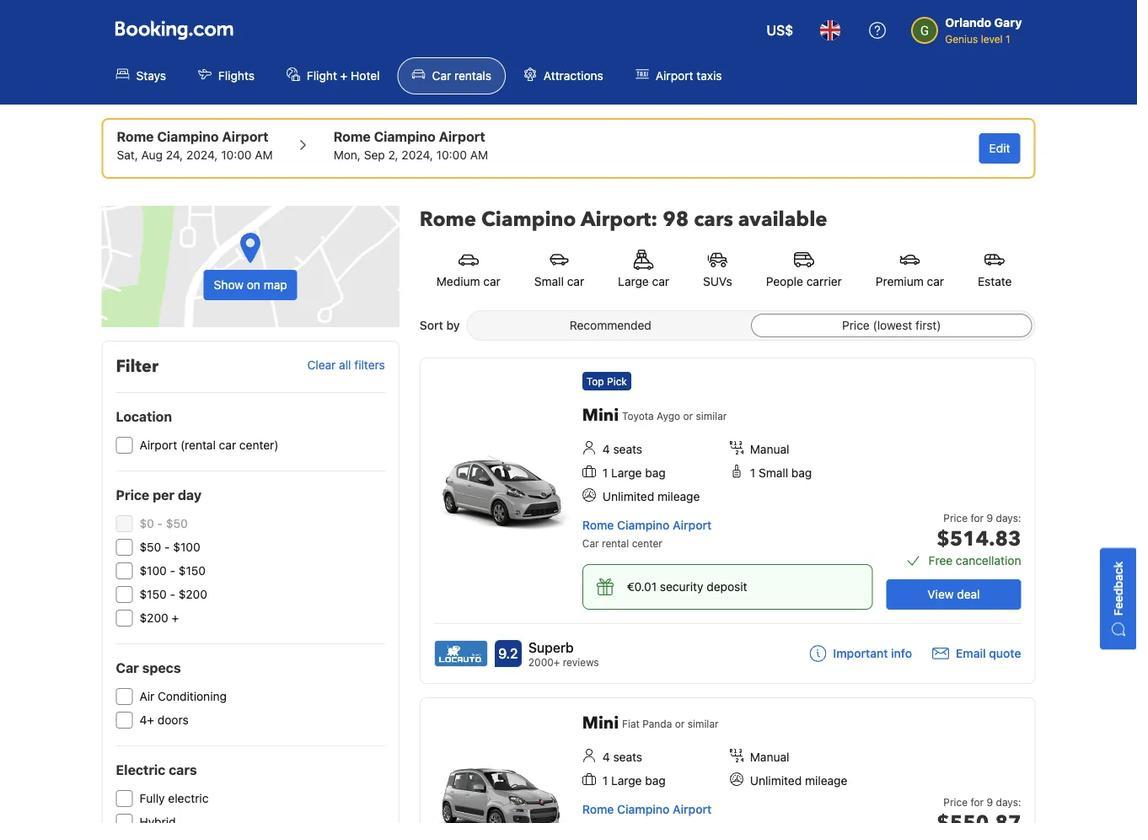 Task type: locate. For each thing, give the bounding box(es) containing it.
airport for rome ciampino airport car rental center
[[673, 518, 712, 532]]

or for mini fiat panda or similar
[[675, 718, 685, 729]]

similar right the aygo
[[696, 410, 727, 422]]

$150 up $150 - $200
[[179, 564, 206, 578]]

- right $0
[[157, 517, 163, 530]]

mini fiat panda or similar
[[583, 712, 719, 735]]

10:00 inside rome ciampino airport sat, aug 24, 2024, 10:00 am
[[221, 148, 252, 162]]

1 for from the top
[[971, 512, 984, 524]]

1 vertical spatial +
[[172, 611, 179, 625]]

2024, down drop-off location element
[[402, 148, 433, 162]]

view deal
[[928, 587, 980, 601]]

1 10:00 from the left
[[221, 148, 252, 162]]

car inside car rentals link
[[432, 69, 451, 83]]

1 vertical spatial car
[[583, 537, 599, 549]]

flight + hotel link
[[272, 57, 394, 94]]

2024, for rome ciampino airport mon, sep 2, 2024, 10:00 am
[[402, 148, 433, 162]]

car left rental
[[583, 537, 599, 549]]

car
[[432, 69, 451, 83], [583, 537, 599, 549], [116, 660, 139, 676]]

1 vertical spatial for
[[971, 796, 984, 808]]

1 horizontal spatial cars
[[694, 205, 733, 233]]

4 seats down toyota
[[603, 442, 643, 456]]

similar inside mini fiat panda or similar
[[688, 718, 719, 729]]

price inside sort by element
[[842, 318, 870, 332]]

small inside the product card group
[[759, 466, 789, 480]]

1 9 from the top
[[987, 512, 994, 524]]

2 days: from the top
[[996, 796, 1022, 808]]

am inside the rome ciampino airport mon, sep 2, 2024, 10:00 am
[[470, 148, 488, 162]]

price for price (lowest first)
[[842, 318, 870, 332]]

price for 9 days:
[[944, 796, 1022, 808]]

$200 down $100 - $150
[[179, 587, 207, 601]]

$150
[[179, 564, 206, 578], [140, 587, 167, 601]]

ciampino inside rome ciampino airport sat, aug 24, 2024, 10:00 am
[[157, 129, 219, 145]]

am inside rome ciampino airport sat, aug 24, 2024, 10:00 am
[[255, 148, 273, 162]]

2 10:00 from the left
[[437, 148, 467, 162]]

cancellation
[[956, 554, 1022, 568]]

edit button
[[980, 133, 1021, 164]]

2 4 seats from the top
[[603, 750, 643, 764]]

1 large bag for unlimited mileage
[[603, 774, 666, 788]]

0 vertical spatial small
[[534, 274, 564, 288]]

0 vertical spatial cars
[[694, 205, 733, 233]]

0 horizontal spatial +
[[172, 611, 179, 625]]

car rentals link
[[398, 57, 506, 94]]

filter
[[116, 355, 158, 378]]

10:00 for rome ciampino airport sat, aug 24, 2024, 10:00 am
[[221, 148, 252, 162]]

1 horizontal spatial rome ciampino airport group
[[334, 126, 488, 164]]

1 rome ciampino airport group from the left
[[117, 126, 273, 164]]

1 horizontal spatial $150
[[179, 564, 206, 578]]

0 vertical spatial 9
[[987, 512, 994, 524]]

show
[[214, 278, 244, 292]]

product card group containing $514.83
[[420, 358, 1042, 684]]

am for rome ciampino airport mon, sep 2, 2024, 10:00 am
[[470, 148, 488, 162]]

1 horizontal spatial small
[[759, 466, 789, 480]]

map
[[264, 278, 287, 292]]

1
[[1006, 33, 1011, 45], [603, 466, 608, 480], [750, 466, 756, 480], [603, 774, 608, 788]]

car right medium
[[484, 274, 501, 288]]

1 2024, from the left
[[186, 148, 218, 162]]

1 large bag
[[603, 466, 666, 480], [603, 774, 666, 788]]

0 vertical spatial product card group
[[420, 358, 1042, 684]]

airport inside rome ciampino airport sat, aug 24, 2024, 10:00 am
[[222, 129, 269, 145]]

filters
[[354, 358, 385, 372]]

0 horizontal spatial cars
[[169, 762, 197, 778]]

1 seats from the top
[[613, 442, 643, 456]]

+ left hotel
[[340, 69, 348, 83]]

electric
[[168, 791, 209, 805]]

0 horizontal spatial 2024,
[[186, 148, 218, 162]]

1 4 seats from the top
[[603, 442, 643, 456]]

large down toyota
[[611, 466, 642, 480]]

2 manual from the top
[[750, 750, 790, 764]]

0 horizontal spatial car
[[116, 660, 139, 676]]

- up $150 - $200
[[170, 564, 175, 578]]

or right the panda
[[675, 718, 685, 729]]

$100 down $50 - $100
[[140, 564, 167, 578]]

us$ button
[[757, 10, 804, 51]]

1 horizontal spatial car
[[432, 69, 451, 83]]

0 vertical spatial $100
[[173, 540, 200, 554]]

1 vertical spatial $150
[[140, 587, 167, 601]]

rome for rome ciampino airport
[[583, 802, 614, 816]]

$150 up "$200 +"
[[140, 587, 167, 601]]

per
[[153, 487, 175, 503]]

free
[[929, 554, 953, 568]]

0 vertical spatial days:
[[996, 512, 1022, 524]]

$200 down $150 - $200
[[140, 611, 168, 625]]

days: inside price for 9 days: $514.83
[[996, 512, 1022, 524]]

2 1 large bag from the top
[[603, 774, 666, 788]]

rome ciampino airport car rental center
[[583, 518, 712, 549]]

4 down mini fiat panda or similar
[[603, 750, 610, 764]]

0 horizontal spatial 10:00
[[221, 148, 252, 162]]

1 large bag down toyota
[[603, 466, 666, 480]]

rome ciampino airport sat, aug 24, 2024, 10:00 am
[[117, 129, 273, 162]]

large up recommended
[[618, 274, 649, 288]]

0 horizontal spatial unlimited
[[603, 490, 655, 503]]

4 for unlimited
[[603, 750, 610, 764]]

ciampino inside rome ciampino airport car rental center
[[617, 518, 670, 532]]

2024, down pick-up location element at the top
[[186, 148, 218, 162]]

1 large bag for 1 small bag
[[603, 466, 666, 480]]

am down pick-up location element at the top
[[255, 148, 273, 162]]

rome inside rome ciampino airport sat, aug 24, 2024, 10:00 am
[[117, 129, 154, 145]]

9.2
[[498, 646, 518, 662]]

1 mini from the top
[[583, 404, 619, 427]]

car left specs
[[116, 660, 139, 676]]

- down "$0 - $50"
[[165, 540, 170, 554]]

2,
[[388, 148, 399, 162]]

1 manual from the top
[[750, 442, 790, 456]]

$50 down $0
[[140, 540, 161, 554]]

large
[[618, 274, 649, 288], [611, 466, 642, 480], [611, 774, 642, 788]]

1 horizontal spatial am
[[470, 148, 488, 162]]

9 for price for 9 days:
[[987, 796, 994, 808]]

deposit
[[707, 580, 748, 594]]

unlimited mileage
[[603, 490, 700, 503], [750, 774, 848, 788]]

1 horizontal spatial 2024,
[[402, 148, 433, 162]]

2 2024, from the left
[[402, 148, 433, 162]]

4 seats for 1 small bag
[[603, 442, 643, 456]]

1 horizontal spatial unlimited
[[750, 774, 802, 788]]

1 vertical spatial product card group
[[420, 697, 1036, 823]]

car left suvs
[[652, 274, 670, 288]]

1 vertical spatial similar
[[688, 718, 719, 729]]

0 horizontal spatial small
[[534, 274, 564, 288]]

for inside price for 9 days: $514.83
[[971, 512, 984, 524]]

price inside price for 9 days: $514.83
[[944, 512, 968, 524]]

10:00 down pick-up location element at the top
[[221, 148, 252, 162]]

rome ciampino airport: 98 cars available
[[420, 205, 828, 233]]

0 horizontal spatial $150
[[140, 587, 167, 601]]

0 vertical spatial $50
[[166, 517, 188, 530]]

airport inside the rome ciampino airport mon, sep 2, 2024, 10:00 am
[[439, 129, 486, 145]]

1 horizontal spatial $50
[[166, 517, 188, 530]]

+ down $150 - $200
[[172, 611, 179, 625]]

2024, inside rome ciampino airport sat, aug 24, 2024, 10:00 am
[[186, 148, 218, 162]]

customer rating 9.2 superb element
[[529, 638, 599, 658]]

- for $50
[[165, 540, 170, 554]]

1 inside orlando gary genius level 1
[[1006, 33, 1011, 45]]

0 horizontal spatial am
[[255, 148, 273, 162]]

days:
[[996, 512, 1022, 524], [996, 796, 1022, 808]]

large for 1
[[611, 466, 642, 480]]

0 vertical spatial large
[[618, 274, 649, 288]]

car right (rental
[[219, 438, 236, 452]]

$100 up $100 - $150
[[173, 540, 200, 554]]

price for 9 days: $514.83
[[937, 512, 1022, 553]]

4 seats down the fiat
[[603, 750, 643, 764]]

clear all filters
[[307, 358, 385, 372]]

$0 - $50
[[140, 517, 188, 530]]

2 4 from the top
[[603, 750, 610, 764]]

1 vertical spatial rome ciampino airport button
[[583, 802, 712, 816]]

1 vertical spatial seats
[[613, 750, 643, 764]]

orlando gary genius level 1
[[946, 16, 1022, 45]]

1 vertical spatial days:
[[996, 796, 1022, 808]]

rome
[[117, 129, 154, 145], [334, 129, 371, 145], [420, 205, 477, 233], [583, 518, 614, 532], [583, 802, 614, 816]]

cars right 98
[[694, 205, 733, 233]]

airport for rome ciampino airport
[[673, 802, 712, 816]]

0 vertical spatial +
[[340, 69, 348, 83]]

flights link
[[184, 57, 269, 94]]

1 vertical spatial $200
[[140, 611, 168, 625]]

1 vertical spatial or
[[675, 718, 685, 729]]

seats for 1 small bag
[[613, 442, 643, 456]]

0 vertical spatial 1 large bag
[[603, 466, 666, 480]]

0 vertical spatial rome ciampino airport button
[[583, 518, 712, 532]]

1 vertical spatial small
[[759, 466, 789, 480]]

seats down toyota
[[613, 442, 643, 456]]

1 days: from the top
[[996, 512, 1022, 524]]

search summary element
[[102, 118, 1036, 179]]

rome ciampino airport group
[[117, 126, 273, 164], [334, 126, 488, 164]]

1 large bag up rome ciampino airport
[[603, 774, 666, 788]]

+
[[340, 69, 348, 83], [172, 611, 179, 625]]

1 vertical spatial $50
[[140, 540, 161, 554]]

2 for from the top
[[971, 796, 984, 808]]

10:00 inside the rome ciampino airport mon, sep 2, 2024, 10:00 am
[[437, 148, 467, 162]]

0 vertical spatial mini
[[583, 404, 619, 427]]

feedback
[[1112, 561, 1126, 616]]

airport inside rome ciampino airport car rental center
[[673, 518, 712, 532]]

4
[[603, 442, 610, 456], [603, 750, 610, 764]]

or inside mini fiat panda or similar
[[675, 718, 685, 729]]

0 horizontal spatial mileage
[[658, 490, 700, 503]]

1 horizontal spatial unlimited mileage
[[750, 774, 848, 788]]

0 horizontal spatial $100
[[140, 564, 167, 578]]

0 vertical spatial mileage
[[658, 490, 700, 503]]

genius
[[946, 33, 978, 45]]

or inside "mini toyota aygo or similar"
[[683, 410, 693, 422]]

1 horizontal spatial 10:00
[[437, 148, 467, 162]]

1 rome ciampino airport button from the top
[[583, 518, 712, 532]]

0 vertical spatial 4
[[603, 442, 610, 456]]

small
[[534, 274, 564, 288], [759, 466, 789, 480]]

2 product card group from the top
[[420, 697, 1036, 823]]

0 horizontal spatial $50
[[140, 540, 161, 554]]

0 vertical spatial car
[[432, 69, 451, 83]]

rome inside the rome ciampino airport mon, sep 2, 2024, 10:00 am
[[334, 129, 371, 145]]

level
[[981, 33, 1003, 45]]

2 am from the left
[[470, 148, 488, 162]]

or for mini toyota aygo or similar
[[683, 410, 693, 422]]

suvs
[[703, 274, 733, 288]]

mini left the fiat
[[583, 712, 619, 735]]

seats down the fiat
[[613, 750, 643, 764]]

similar for mini fiat panda or similar
[[688, 718, 719, 729]]

attractions link
[[509, 57, 618, 94]]

2 rome ciampino airport button from the top
[[583, 802, 712, 816]]

am down drop-off location element
[[470, 148, 488, 162]]

1 vertical spatial 1 large bag
[[603, 774, 666, 788]]

0 vertical spatial $200
[[179, 587, 207, 601]]

0 vertical spatial 4 seats
[[603, 442, 643, 456]]

rome for rome ciampino airport mon, sep 2, 2024, 10:00 am
[[334, 129, 371, 145]]

0 horizontal spatial rome ciampino airport group
[[117, 126, 273, 164]]

car
[[484, 274, 501, 288], [567, 274, 585, 288], [652, 274, 670, 288], [927, 274, 944, 288], [219, 438, 236, 452]]

2 vertical spatial large
[[611, 774, 642, 788]]

car left rentals
[[432, 69, 451, 83]]

0 vertical spatial for
[[971, 512, 984, 524]]

1 vertical spatial 4
[[603, 750, 610, 764]]

1 vertical spatial large
[[611, 466, 642, 480]]

4 down "mini toyota aygo or similar"
[[603, 442, 610, 456]]

1 vertical spatial 9
[[987, 796, 994, 808]]

similar for mini toyota aygo or similar
[[696, 410, 727, 422]]

+ inside skip to main content element
[[340, 69, 348, 83]]

1 horizontal spatial mileage
[[805, 774, 848, 788]]

electric
[[116, 762, 166, 778]]

- down $100 - $150
[[170, 587, 175, 601]]

large up rome ciampino airport
[[611, 774, 642, 788]]

manual for unlimited
[[750, 750, 790, 764]]

security
[[660, 580, 704, 594]]

car inside rome ciampino airport car rental center
[[583, 537, 599, 549]]

2 mini from the top
[[583, 712, 619, 735]]

1 am from the left
[[255, 148, 273, 162]]

electric cars
[[116, 762, 197, 778]]

0 vertical spatial seats
[[613, 442, 643, 456]]

1 4 from the top
[[603, 442, 610, 456]]

car right premium
[[927, 274, 944, 288]]

$0
[[140, 517, 154, 530]]

similar inside "mini toyota aygo or similar"
[[696, 410, 727, 422]]

0 vertical spatial manual
[[750, 442, 790, 456]]

0 horizontal spatial $200
[[140, 611, 168, 625]]

9 for price for 9 days: $514.83
[[987, 512, 994, 524]]

1 horizontal spatial +
[[340, 69, 348, 83]]

car up recommended
[[567, 274, 585, 288]]

2 seats from the top
[[613, 750, 643, 764]]

location
[[116, 409, 172, 425]]

ciampino inside the rome ciampino airport mon, sep 2, 2024, 10:00 am
[[374, 129, 436, 145]]

airport inside button
[[673, 802, 712, 816]]

small inside "button"
[[534, 274, 564, 288]]

days: for price for 9 days:
[[996, 796, 1022, 808]]

rome inside rome ciampino airport car rental center
[[583, 518, 614, 532]]

1 vertical spatial $100
[[140, 564, 167, 578]]

0 vertical spatial unlimited mileage
[[603, 490, 700, 503]]

or right the aygo
[[683, 410, 693, 422]]

- for $0
[[157, 517, 163, 530]]

quote
[[989, 646, 1022, 660]]

similar
[[696, 410, 727, 422], [688, 718, 719, 729]]

price for price for 9 days: $514.83
[[944, 512, 968, 524]]

price per day
[[116, 487, 202, 503]]

for
[[971, 512, 984, 524], [971, 796, 984, 808]]

rome ciampino airport mon, sep 2, 2024, 10:00 am
[[334, 129, 488, 162]]

2 vertical spatial car
[[116, 660, 139, 676]]

$50 up $50 - $100
[[166, 517, 188, 530]]

reviews
[[563, 656, 599, 668]]

9 inside price for 9 days: $514.83
[[987, 512, 994, 524]]

0 vertical spatial similar
[[696, 410, 727, 422]]

4+
[[140, 713, 154, 727]]

seats
[[613, 442, 643, 456], [613, 750, 643, 764]]

2024, inside the rome ciampino airport mon, sep 2, 2024, 10:00 am
[[402, 148, 433, 162]]

0 vertical spatial $150
[[179, 564, 206, 578]]

rome ciampino airport
[[583, 802, 712, 816]]

medium
[[437, 274, 480, 288]]

2 9 from the top
[[987, 796, 994, 808]]

rome for rome ciampino airport: 98 cars available
[[420, 205, 477, 233]]

drop-off location element
[[334, 126, 488, 147]]

1 vertical spatial mini
[[583, 712, 619, 735]]

1 vertical spatial 4 seats
[[603, 750, 643, 764]]

product card group
[[420, 358, 1042, 684], [420, 697, 1036, 823]]

cars up electric
[[169, 762, 197, 778]]

1 vertical spatial manual
[[750, 750, 790, 764]]

1 product card group from the top
[[420, 358, 1042, 684]]

10:00 down drop-off location element
[[437, 148, 467, 162]]

1 1 large bag from the top
[[603, 466, 666, 480]]

air conditioning
[[140, 689, 227, 703]]

2 horizontal spatial car
[[583, 537, 599, 549]]

bag
[[645, 466, 666, 480], [792, 466, 812, 480], [645, 774, 666, 788]]

€0.01
[[627, 580, 657, 594]]

similar right the panda
[[688, 718, 719, 729]]

superb 2000+ reviews
[[529, 640, 599, 668]]

clear
[[307, 358, 336, 372]]

sort by
[[420, 318, 460, 332]]

by
[[447, 318, 460, 332]]

1 horizontal spatial $100
[[173, 540, 200, 554]]

feedback button
[[1100, 548, 1138, 650]]

10:00
[[221, 148, 252, 162], [437, 148, 467, 162]]

0 vertical spatial or
[[683, 410, 693, 422]]

show on map
[[214, 278, 287, 292]]

ciampino
[[157, 129, 219, 145], [374, 129, 436, 145], [482, 205, 576, 233], [617, 518, 670, 532], [617, 802, 670, 816]]

mini down top
[[583, 404, 619, 427]]



Task type: describe. For each thing, give the bounding box(es) containing it.
carrier
[[807, 274, 842, 288]]

car for premium car
[[927, 274, 944, 288]]

price for price for 9 days:
[[944, 796, 968, 808]]

0 vertical spatial unlimited
[[603, 490, 655, 503]]

0 horizontal spatial unlimited mileage
[[603, 490, 700, 503]]

hotel
[[351, 69, 380, 83]]

air
[[140, 689, 155, 703]]

car for small car
[[567, 274, 585, 288]]

large car button
[[601, 239, 686, 300]]

1 vertical spatial unlimited
[[750, 774, 802, 788]]

am for rome ciampino airport sat, aug 24, 2024, 10:00 am
[[255, 148, 273, 162]]

center
[[632, 537, 663, 549]]

car for large car
[[652, 274, 670, 288]]

people
[[766, 274, 804, 288]]

2024, for rome ciampino airport sat, aug 24, 2024, 10:00 am
[[186, 148, 218, 162]]

airport:
[[581, 205, 658, 233]]

sort by element
[[467, 310, 1036, 341]]

aygo
[[657, 410, 681, 422]]

toyota
[[622, 410, 654, 422]]

stays
[[136, 69, 166, 83]]

mini toyota aygo or similar
[[583, 404, 727, 427]]

estate
[[978, 274, 1012, 288]]

98
[[663, 205, 689, 233]]

for for price for 9 days: $514.83
[[971, 512, 984, 524]]

price for price per day
[[116, 487, 150, 503]]

4+ doors
[[140, 713, 189, 727]]

- for $150
[[170, 587, 175, 601]]

edit
[[990, 141, 1011, 155]]

airport inside skip to main content element
[[656, 69, 694, 83]]

us$
[[767, 22, 794, 38]]

sat,
[[117, 148, 138, 162]]

1 horizontal spatial $200
[[179, 587, 207, 601]]

mini for mini toyota aygo or similar
[[583, 404, 619, 427]]

pick-up location element
[[117, 126, 273, 147]]

seats for unlimited mileage
[[613, 750, 643, 764]]

flight
[[307, 69, 337, 83]]

car specs
[[116, 660, 181, 676]]

manual for 1
[[750, 442, 790, 456]]

pick-up date element
[[117, 147, 273, 164]]

mini for mini fiat panda or similar
[[583, 712, 619, 735]]

supplied by locauto image
[[435, 641, 487, 666]]

small car
[[534, 274, 585, 288]]

premium car button
[[859, 239, 961, 300]]

email
[[956, 646, 986, 660]]

1 vertical spatial mileage
[[805, 774, 848, 788]]

price (lowest first)
[[842, 318, 942, 332]]

mon,
[[334, 148, 361, 162]]

attractions
[[544, 69, 604, 83]]

ciampino for mon,
[[374, 129, 436, 145]]

gary
[[995, 16, 1022, 30]]

2 rome ciampino airport group from the left
[[334, 126, 488, 164]]

flight + hotel
[[307, 69, 380, 83]]

days: for price for 9 days: $514.83
[[996, 512, 1022, 524]]

stays link
[[102, 57, 180, 94]]

product card group containing mini
[[420, 697, 1036, 823]]

panda
[[643, 718, 672, 729]]

airport for rome ciampino airport sat, aug 24, 2024, 10:00 am
[[222, 129, 269, 145]]

premium
[[876, 274, 924, 288]]

fully electric
[[140, 791, 209, 805]]

view
[[928, 587, 954, 601]]

sort
[[420, 318, 443, 332]]

drop-off date element
[[334, 147, 488, 164]]

car for car specs
[[116, 660, 139, 676]]

1 vertical spatial unlimited mileage
[[750, 774, 848, 788]]

on
[[247, 278, 261, 292]]

(rental
[[180, 438, 216, 452]]

ciampino for car
[[617, 518, 670, 532]]

car for car rentals
[[432, 69, 451, 83]]

- for $100
[[170, 564, 175, 578]]

airport for rome ciampino airport mon, sep 2, 2024, 10:00 am
[[439, 129, 486, 145]]

fully
[[140, 791, 165, 805]]

large inside large car button
[[618, 274, 649, 288]]

top
[[587, 375, 604, 387]]

4 seats for unlimited mileage
[[603, 750, 643, 764]]

car rentals
[[432, 69, 492, 83]]

$514.83
[[937, 525, 1022, 553]]

(lowest
[[873, 318, 913, 332]]

pick
[[607, 375, 627, 387]]

taxis
[[697, 69, 722, 83]]

free cancellation
[[929, 554, 1022, 568]]

recommended
[[570, 318, 652, 332]]

center)
[[239, 438, 279, 452]]

people carrier button
[[750, 239, 859, 300]]

large for unlimited
[[611, 774, 642, 788]]

+ for $200
[[172, 611, 179, 625]]

airport (rental car center)
[[140, 438, 279, 452]]

rome for rome ciampino airport sat, aug 24, 2024, 10:00 am
[[117, 129, 154, 145]]

car for medium car
[[484, 274, 501, 288]]

rome for rome ciampino airport car rental center
[[583, 518, 614, 532]]

9.2 element
[[495, 640, 522, 667]]

important
[[834, 646, 888, 660]]

$100 - $150
[[140, 564, 206, 578]]

airport taxis
[[656, 69, 722, 83]]

orlando
[[946, 16, 992, 30]]

ciampino for 98
[[482, 205, 576, 233]]

+ for flight
[[340, 69, 348, 83]]

large car
[[618, 274, 670, 288]]

$50 - $100
[[140, 540, 200, 554]]

important info button
[[810, 645, 912, 662]]

bag for 1
[[645, 466, 666, 480]]

medium car button
[[420, 239, 518, 300]]

1 small bag
[[750, 466, 812, 480]]

estate button
[[961, 239, 1029, 300]]

rentals
[[455, 69, 492, 83]]

1 vertical spatial cars
[[169, 762, 197, 778]]

doors
[[158, 713, 189, 727]]

sep
[[364, 148, 385, 162]]

all
[[339, 358, 351, 372]]

for for price for 9 days:
[[971, 796, 984, 808]]

$150 - $200
[[140, 587, 207, 601]]

2000+
[[529, 656, 560, 668]]

top pick
[[587, 375, 627, 387]]

important info
[[834, 646, 912, 660]]

premium car
[[876, 274, 944, 288]]

skip to main content element
[[0, 0, 1138, 105]]

email quote
[[956, 646, 1022, 660]]

flights
[[218, 69, 255, 83]]

deal
[[957, 587, 980, 601]]

4 for 1
[[603, 442, 610, 456]]

ciampino for sat,
[[157, 129, 219, 145]]

10:00 for rome ciampino airport mon, sep 2, 2024, 10:00 am
[[437, 148, 467, 162]]

$200 +
[[140, 611, 179, 625]]

day
[[178, 487, 202, 503]]

show on map button
[[102, 206, 400, 327]]

small car button
[[518, 239, 601, 300]]

€0.01 security deposit
[[627, 580, 748, 594]]

bag for unlimited
[[645, 774, 666, 788]]



Task type: vqa. For each thing, say whether or not it's contained in the screenshot.
1st Phoenix Sky Harbor International Airport from the top of the page
no



